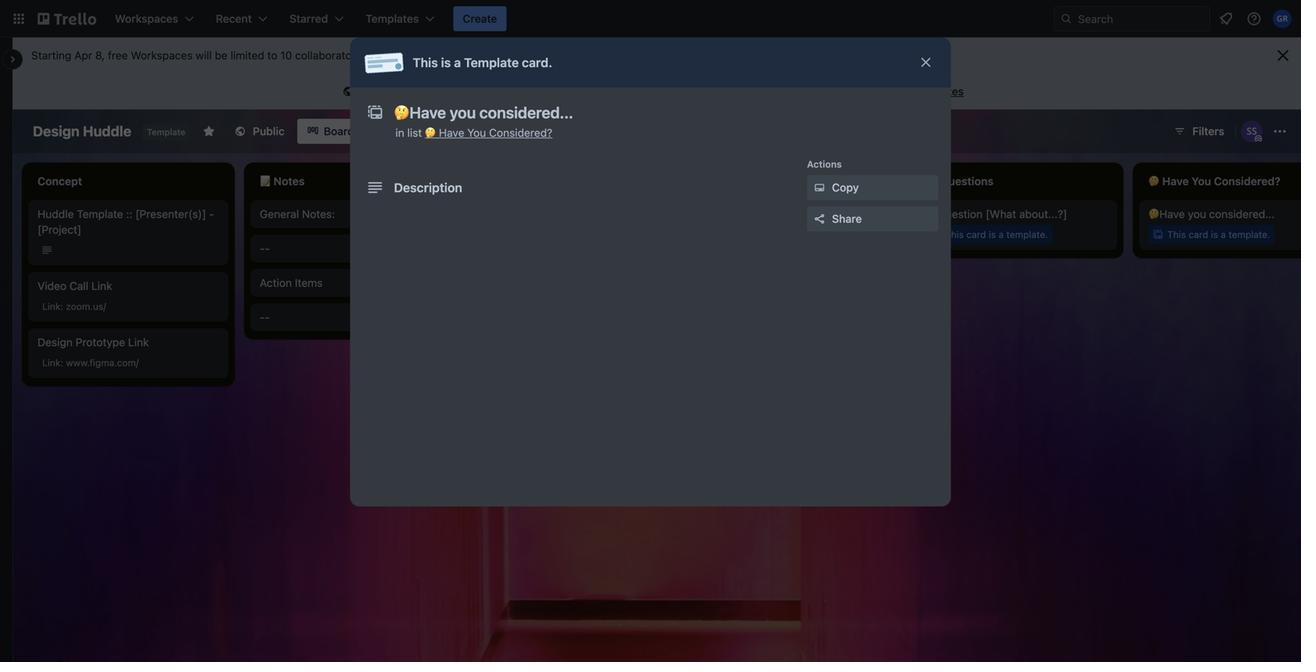 Task type: vqa. For each thing, say whether or not it's contained in the screenshot.
left YESTERDAY
no



Task type: locate. For each thing, give the bounding box(es) containing it.
board
[[324, 125, 354, 138]]

table
[[394, 125, 421, 138]]

sm image
[[812, 180, 828, 196]]

2 this card is a template. from the left
[[945, 229, 1048, 240]]

2 horizontal spatial template
[[464, 55, 519, 70]]

1 horizontal spatial create
[[677, 85, 711, 98]]

0 vertical spatial huddle
[[83, 123, 131, 140]]

for
[[485, 85, 499, 98]]

considered...
[[1210, 208, 1275, 221]]

template up for
[[464, 55, 519, 70]]

0 vertical spatial create
[[463, 12, 497, 25]]

link
[[91, 280, 112, 293], [42, 301, 60, 312], [128, 336, 149, 349], [42, 358, 60, 369]]

huddle template :: [presenter(s)] - [project]
[[38, 208, 214, 236]]

public
[[253, 125, 285, 138]]

1 horizontal spatial card
[[967, 229, 986, 240]]

considered?
[[489, 126, 553, 139]]

design prototype link link
[[38, 335, 219, 351]]

2 -- from the top
[[260, 311, 270, 324]]

starting
[[31, 49, 71, 62]]

--
[[260, 242, 270, 255], [260, 311, 270, 324]]

0 vertical spatial more
[[399, 49, 425, 62]]

: for design
[[60, 358, 63, 369]]

will
[[196, 49, 212, 62]]

is down the '[i'm'
[[767, 229, 774, 240]]

card down 🙋question [what about...?]
[[967, 229, 986, 240]]

🤔
[[425, 126, 436, 139]]

customize views image
[[438, 124, 454, 139]]

this down 🙋question
[[945, 229, 964, 240]]

you
[[467, 126, 486, 139]]

1 horizontal spatial to
[[618, 85, 628, 98]]

2 horizontal spatial card
[[1189, 229, 1209, 240]]

-- link
[[260, 241, 441, 257], [260, 310, 441, 326]]

1 horizontal spatial huddle
[[83, 123, 131, 140]]

greg robinson (gregrobinson96) image
[[1273, 9, 1292, 28]]

link : www.figma.com/
[[42, 358, 139, 369]]

template left star or unstar board image
[[147, 127, 186, 137]]

this
[[413, 55, 438, 70], [359, 85, 381, 98], [723, 229, 742, 240], [945, 229, 964, 240], [1168, 229, 1186, 240]]

🤔 have you considered? link
[[425, 126, 553, 139]]

[what
[[986, 208, 1017, 221]]

2 : from the top
[[60, 358, 63, 369]]

this card is a template. down 🙋question [what about...?]
[[945, 229, 1048, 240]]

prototype
[[76, 336, 125, 349]]

apr
[[74, 49, 92, 62]]

2 -- link from the top
[[260, 310, 441, 326]]

huddle inside the huddle template :: [presenter(s)] - [project]
[[38, 208, 74, 221]]

public
[[404, 85, 434, 98]]

0 vertical spatial :
[[60, 301, 63, 312]]

template left for
[[437, 85, 482, 98]]

:
[[60, 301, 63, 312], [60, 358, 63, 369]]

template. for 🤔have you considered...
[[1229, 229, 1271, 240]]

2 vertical spatial template
[[77, 208, 123, 221]]

2 horizontal spatial template.
[[1229, 229, 1271, 240]]

0 horizontal spatial template.
[[784, 229, 826, 240]]

0 horizontal spatial huddle
[[38, 208, 74, 221]]

copy
[[832, 181, 859, 194]]

search image
[[1060, 13, 1073, 25]]

👎negative
[[704, 208, 760, 221]]

template left ::
[[77, 208, 123, 221]]

create left board
[[677, 85, 711, 98]]

this card is a template. for 🙋question [what about...?]
[[945, 229, 1048, 240]]

1 horizontal spatial this card is a template.
[[945, 229, 1048, 240]]

link right call
[[91, 280, 112, 293]]

1 horizontal spatial template
[[774, 85, 820, 98]]

design down link : zoom.us/
[[38, 336, 73, 349]]

design inside text field
[[33, 123, 80, 140]]

template. down 🙋question [what about...?] link
[[1007, 229, 1048, 240]]

huddle up [project]
[[38, 208, 74, 221]]

: down design prototype link
[[60, 358, 63, 369]]

workspaces
[[131, 49, 193, 62]]

0 vertical spatial -- link
[[260, 241, 441, 257]]

-- link down general notes: link
[[260, 241, 441, 257]]

this card is a template. down the '[i'm'
[[723, 229, 826, 240]]

template.
[[784, 229, 826, 240], [1007, 229, 1048, 240], [1229, 229, 1271, 240]]

table link
[[367, 119, 431, 144]]

3 template. from the left
[[1229, 229, 1271, 240]]

🤔have you considered... link
[[1149, 207, 1302, 222]]

1 template from the left
[[437, 85, 482, 98]]

huddle inside text field
[[83, 123, 131, 140]]

-- up action
[[260, 242, 270, 255]]

3 card from the left
[[1189, 229, 1209, 240]]

to
[[267, 49, 277, 62], [618, 85, 628, 98]]

🤔have
[[1149, 208, 1185, 221]]

items
[[295, 277, 323, 290]]

card down the '[i'm'
[[745, 229, 764, 240]]

: down video
[[60, 301, 63, 312]]

design for design huddle
[[33, 123, 80, 140]]

2 template. from the left
[[1007, 229, 1048, 240]]

1 vertical spatial :
[[60, 358, 63, 369]]

1 horizontal spatial template.
[[1007, 229, 1048, 240]]

is down 🙋question [what about...?]
[[989, 229, 996, 240]]

1 : from the top
[[60, 301, 63, 312]]

3 this card is a template. from the left
[[1168, 229, 1271, 240]]

sm image
[[340, 85, 356, 100]]

0 horizontal spatial template
[[77, 208, 123, 221]]

have
[[439, 126, 464, 139]]

this card is a template. down 🤔have you considered... link
[[1168, 229, 1271, 240]]

create button
[[453, 6, 507, 31]]

2 card from the left
[[967, 229, 986, 240]]

1 -- link from the top
[[260, 241, 441, 257]]

card down you
[[1189, 229, 1209, 240]]

0 horizontal spatial this card is a template.
[[723, 229, 826, 240]]

this is a template card.
[[413, 55, 553, 70]]

collaborator
[[460, 49, 520, 62]]

None text field
[[386, 99, 903, 127]]

Board name text field
[[25, 119, 139, 144]]

🙋question
[[927, 208, 983, 221]]

is
[[441, 55, 451, 70], [384, 85, 392, 98], [767, 229, 774, 240], [989, 229, 996, 240], [1211, 229, 1219, 240]]

to left "10"
[[267, 49, 277, 62]]

more right explore
[[883, 85, 910, 98]]

design for design prototype link
[[38, 336, 73, 349]]

create inside button
[[463, 12, 497, 25]]

2 horizontal spatial this card is a template.
[[1168, 229, 1271, 240]]

to left copy.
[[618, 85, 628, 98]]

card
[[745, 229, 764, 240], [967, 229, 986, 240], [1189, 229, 1209, 240]]

template
[[437, 85, 482, 98], [774, 85, 820, 98]]

0 vertical spatial to
[[267, 49, 277, 62]]

template right from
[[774, 85, 820, 98]]

explore
[[842, 85, 881, 98]]

templates
[[913, 85, 964, 98]]

1 vertical spatial more
[[883, 85, 910, 98]]

0 horizontal spatial card
[[745, 229, 764, 240]]

description
[[394, 180, 462, 195]]

card for 🤔have you considered...
[[1189, 229, 1209, 240]]

-- link down action items link
[[260, 310, 441, 326]]

link inside "video call link" link
[[91, 280, 112, 293]]

create board from template link
[[667, 79, 829, 104]]

more
[[399, 49, 425, 62], [883, 85, 910, 98]]

huddle down 8, in the left of the page
[[83, 123, 131, 140]]

card for 🙋question [what about...?]
[[967, 229, 986, 240]]

huddle template :: [presenter(s)] - [project] link
[[38, 207, 219, 238]]

design down starting
[[33, 123, 80, 140]]

0 vertical spatial design
[[33, 123, 80, 140]]

0 horizontal spatial to
[[267, 49, 277, 62]]

1 vertical spatial create
[[677, 85, 711, 98]]

not
[[786, 208, 802, 221]]

1 vertical spatial huddle
[[38, 208, 74, 221]]

internet
[[576, 85, 615, 98]]

general notes: link
[[260, 207, 441, 222]]

[project]
[[38, 223, 82, 236]]

design
[[33, 123, 80, 140], [38, 336, 73, 349]]

1 vertical spatial design
[[38, 336, 73, 349]]

in
[[396, 126, 404, 139]]

huddle
[[83, 123, 131, 140], [38, 208, 74, 221]]

0 horizontal spatial create
[[463, 12, 497, 25]]

template. down considered...
[[1229, 229, 1271, 240]]

primary element
[[0, 0, 1302, 38]]

template. down 👎negative [i'm not sure about...] link
[[784, 229, 826, 240]]

1 -- from the top
[[260, 242, 270, 255]]

create up collaborator on the top left
[[463, 12, 497, 25]]

-
[[209, 208, 214, 221], [260, 242, 265, 255], [265, 242, 270, 255], [260, 311, 265, 324], [265, 311, 270, 324]]

this card is a template.
[[723, 229, 826, 240], [945, 229, 1048, 240], [1168, 229, 1271, 240]]

is left public at the left of page
[[384, 85, 392, 98]]

create
[[463, 12, 497, 25], [677, 85, 711, 98]]

link down design prototype link
[[42, 358, 60, 369]]

1 vertical spatial -- link
[[260, 310, 441, 326]]

filters button
[[1169, 119, 1230, 144]]

link down video
[[42, 301, 60, 312]]

1 this card is a template. from the left
[[723, 229, 826, 240]]

1 vertical spatial template
[[147, 127, 186, 137]]

0 notifications image
[[1217, 9, 1236, 28]]

Search field
[[1073, 7, 1210, 31]]

1 vertical spatial --
[[260, 311, 270, 324]]

sure
[[805, 208, 827, 221]]

more right learn
[[399, 49, 425, 62]]

-- down action
[[260, 311, 270, 324]]

link right "prototype"
[[128, 336, 149, 349]]

2 template from the left
[[774, 85, 820, 98]]

0 vertical spatial --
[[260, 242, 270, 255]]

a
[[454, 55, 461, 70], [395, 85, 401, 98], [777, 229, 782, 240], [999, 229, 1004, 240], [1221, 229, 1226, 240]]

be
[[215, 49, 228, 62]]

share
[[832, 212, 862, 225]]

0 horizontal spatial template
[[437, 85, 482, 98]]



Task type: describe. For each thing, give the bounding box(es) containing it.
1 horizontal spatial more
[[883, 85, 910, 98]]

- inside the huddle template :: [presenter(s)] - [project]
[[209, 208, 214, 221]]

template. for 🙋question [what about...?]
[[1007, 229, 1048, 240]]

call
[[69, 280, 88, 293]]

collaborators.
[[295, 49, 365, 62]]

free
[[108, 49, 128, 62]]

10
[[280, 49, 292, 62]]

learn
[[368, 49, 396, 62]]

👎negative [i'm not sure about...] link
[[704, 207, 886, 222]]

this down 👎negative
[[723, 229, 742, 240]]

show menu image
[[1273, 124, 1288, 139]]

this is a public template for anyone on the internet to copy.
[[359, 85, 658, 98]]

8,
[[95, 49, 105, 62]]

copy link
[[807, 175, 939, 200]]

🙋question [what about...?] link
[[927, 207, 1108, 222]]

create for create
[[463, 12, 497, 25]]

video call link
[[38, 280, 112, 293]]

limited
[[231, 49, 264, 62]]

about...?]
[[1020, 208, 1068, 221]]

limits
[[523, 49, 550, 62]]

design huddle
[[33, 123, 131, 140]]

anyone
[[502, 85, 538, 98]]

open information menu image
[[1247, 11, 1262, 27]]

stu smith (stusmith18) image
[[1241, 121, 1263, 142]]

::
[[126, 208, 132, 221]]

actions
[[807, 159, 842, 170]]

link inside design prototype link link
[[128, 336, 149, 349]]

this right sm icon
[[359, 85, 381, 98]]

about
[[428, 49, 457, 62]]

starting apr 8, free workspaces will be limited to 10 collaborators. learn more about collaborator limits
[[31, 49, 550, 62]]

🤔have you considered...
[[1149, 208, 1275, 221]]

🙋question [what about...?]
[[927, 208, 1068, 221]]

in list 🤔 have you considered?
[[396, 126, 553, 139]]

is down 🤔have you considered...
[[1211, 229, 1219, 240]]

share button
[[807, 207, 939, 232]]

video
[[38, 280, 67, 293]]

1 horizontal spatial template
[[147, 127, 186, 137]]

public button
[[225, 119, 294, 144]]

explore more templates
[[842, 85, 964, 98]]

action items link
[[260, 275, 441, 291]]

from
[[747, 85, 771, 98]]

general
[[260, 208, 299, 221]]

: for video
[[60, 301, 63, 312]]

board
[[714, 85, 744, 98]]

copy.
[[631, 85, 658, 98]]

this card is a template. for 🤔have you considered...
[[1168, 229, 1271, 240]]

board link
[[297, 119, 364, 144]]

on
[[541, 85, 554, 98]]

notes:
[[302, 208, 335, 221]]

star or unstar board image
[[203, 125, 215, 138]]

filters
[[1193, 125, 1225, 138]]

you
[[1188, 208, 1207, 221]]

is left collaborator on the top left
[[441, 55, 451, 70]]

explore more templates link
[[833, 79, 974, 104]]

0 horizontal spatial more
[[399, 49, 425, 62]]

1 template. from the left
[[784, 229, 826, 240]]

design prototype link
[[38, 336, 149, 349]]

1 card from the left
[[745, 229, 764, 240]]

link : zoom.us/
[[42, 301, 106, 312]]

card.
[[522, 55, 553, 70]]

this down "🤔have"
[[1168, 229, 1186, 240]]

www.figma.com/
[[66, 358, 139, 369]]

template inside the huddle template :: [presenter(s)] - [project]
[[77, 208, 123, 221]]

👎negative [i'm not sure about...]
[[704, 208, 872, 221]]

0 vertical spatial template
[[464, 55, 519, 70]]

action items
[[260, 277, 323, 290]]

create for create board from template
[[677, 85, 711, 98]]

general notes:
[[260, 208, 335, 221]]

list
[[407, 126, 422, 139]]

create board from template
[[677, 85, 820, 98]]

action
[[260, 277, 292, 290]]

video call link link
[[38, 279, 219, 294]]

about...]
[[830, 208, 872, 221]]

[i'm
[[763, 208, 783, 221]]

learn more about collaborator limits link
[[368, 49, 550, 62]]

zoom.us/
[[66, 301, 106, 312]]

this up public at the left of page
[[413, 55, 438, 70]]

[presenter(s)]
[[135, 208, 206, 221]]

1 vertical spatial to
[[618, 85, 628, 98]]

the
[[557, 85, 573, 98]]



